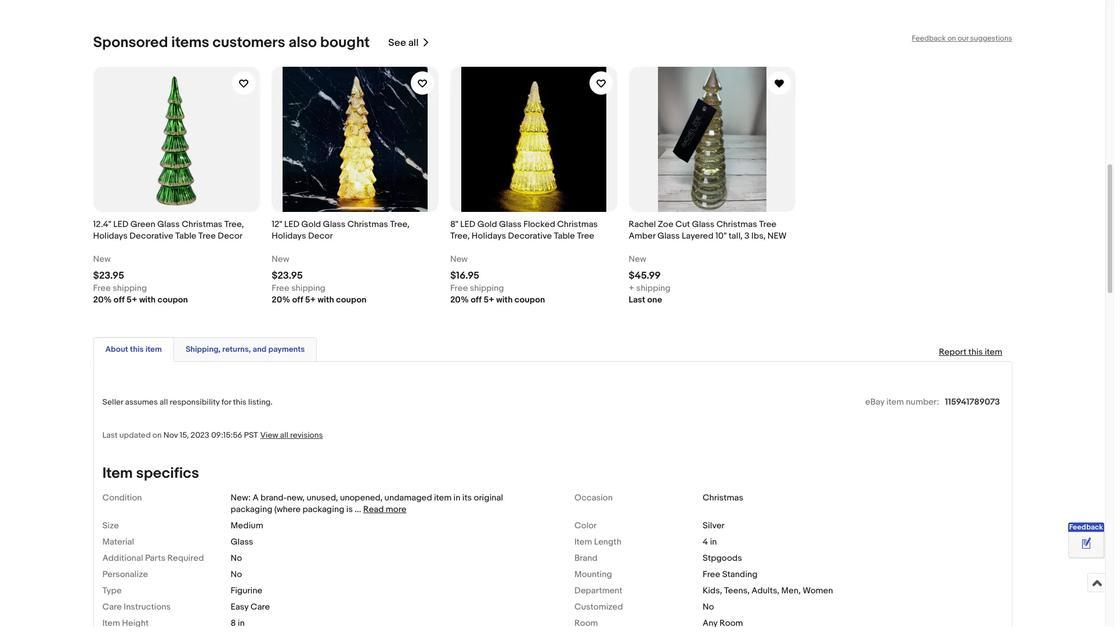 Task type: describe. For each thing, give the bounding box(es) containing it.
...
[[355, 504, 362, 515]]

rachel zoe cut glass christmas tree amber glass layered 10" tall, 3 lbs, new
[[629, 219, 787, 242]]

5+ for holidays
[[484, 294, 495, 306]]

shipping, returns, and payments button
[[186, 344, 305, 355]]

sponsored items customers also bought
[[93, 34, 370, 52]]

christmas for 12" led gold glass christmas tree, holidays decor
[[348, 219, 388, 230]]

new for rachel zoe cut glass christmas tree amber glass layered 10" tall, 3 lbs, new
[[629, 254, 647, 265]]

feedback on our suggestions link
[[912, 34, 1013, 43]]

original
[[474, 492, 504, 504]]

customers
[[213, 34, 285, 52]]

20% off 5+ with coupon text field
[[93, 294, 188, 306]]

glass down zoe in the right top of the page
[[658, 231, 680, 242]]

led for 12.4"
[[113, 219, 128, 230]]

new for 12" led gold glass christmas tree, holidays decor
[[272, 254, 289, 265]]

undamaged
[[385, 492, 432, 504]]

10"
[[716, 231, 727, 242]]

medium
[[231, 520, 263, 531]]

ebay item number: 115941789073
[[866, 397, 1001, 408]]

$23.95 text field
[[272, 270, 303, 282]]

3
[[745, 231, 750, 242]]

$16.95 text field
[[450, 270, 480, 282]]

report
[[940, 347, 967, 358]]

sponsored
[[93, 34, 168, 52]]

2 packaging from the left
[[303, 504, 345, 515]]

read more button
[[363, 504, 407, 515]]

$45.99
[[629, 270, 661, 282]]

8"
[[450, 219, 459, 230]]

report this item
[[940, 347, 1003, 358]]

new:
[[231, 492, 251, 504]]

christmas for rachel zoe cut glass christmas tree amber glass layered 10" tall, 3 lbs, new
[[717, 219, 758, 230]]

Last one text field
[[629, 294, 663, 306]]

occasion
[[575, 492, 613, 504]]

holidays for 12.4"
[[93, 231, 128, 242]]

care instructions
[[102, 602, 171, 613]]

2 care from the left
[[251, 602, 270, 613]]

adults,
[[752, 585, 780, 596]]

assumes
[[125, 397, 158, 407]]

shipping for decorative
[[113, 283, 147, 294]]

table inside 8" led gold glass flocked christmas tree, holidays decorative table tree
[[554, 231, 575, 242]]

$23.95 for 12.4" led green glass christmas tree, holidays decorative table tree decor
[[93, 270, 124, 282]]

1 horizontal spatial all
[[280, 430, 289, 440]]

item inside new: a brand-new, unused, unopened, undamaged item in its original packaging (where packaging is ...
[[434, 492, 452, 504]]

updated
[[119, 430, 151, 440]]

12"
[[272, 219, 282, 230]]

zoe
[[658, 219, 674, 230]]

led for 12"
[[284, 219, 300, 230]]

women
[[803, 585, 834, 596]]

new $45.99 + shipping last one
[[629, 254, 671, 306]]

bought
[[320, 34, 370, 52]]

christmas for 12.4" led green glass christmas tree, holidays decorative table tree decor
[[182, 219, 223, 230]]

easy care
[[231, 602, 270, 613]]

115941789073
[[946, 397, 1001, 408]]

new
[[768, 231, 787, 242]]

unopened,
[[340, 492, 383, 504]]

last updated on nov 15, 2023 09:15:56 pst view all revisions
[[102, 430, 323, 440]]

decorative inside 8" led gold glass flocked christmas tree, holidays decorative table tree
[[508, 231, 552, 242]]

unused,
[[307, 492, 338, 504]]

payments
[[268, 344, 305, 354]]

item right ebay
[[887, 397, 905, 408]]

holidays for 12"
[[272, 231, 306, 242]]

condition
[[102, 492, 142, 504]]

more
[[386, 504, 407, 515]]

seller
[[102, 397, 123, 407]]

no for additional parts required
[[231, 553, 242, 564]]

item right report
[[985, 347, 1003, 358]]

customized
[[575, 602, 623, 613]]

brand-
[[261, 492, 287, 504]]

12" led gold glass christmas tree, holidays decor
[[272, 219, 410, 242]]

kids, teens, adults, men, women
[[703, 585, 834, 596]]

mounting
[[575, 569, 612, 580]]

15,
[[180, 430, 189, 440]]

item length
[[575, 537, 622, 548]]

required
[[167, 553, 204, 564]]

christmas inside 8" led gold glass flocked christmas tree, holidays decorative table tree
[[558, 219, 598, 230]]

5+ for decor
[[305, 294, 316, 306]]

additional
[[102, 553, 143, 564]]

4
[[703, 537, 709, 548]]

with for decorative
[[139, 294, 156, 306]]

parts
[[145, 553, 166, 564]]

2023
[[191, 430, 209, 440]]

coupon for holidays
[[515, 294, 545, 306]]

green
[[130, 219, 155, 230]]

new: a brand-new, unused, unopened, undamaged item in its original packaging (where packaging is ...
[[231, 492, 504, 515]]

20% for 12.4" led green glass christmas tree, holidays decorative table tree decor
[[93, 294, 112, 306]]

free for 12.4" led green glass christmas tree, holidays decorative table tree decor
[[93, 283, 111, 294]]

for
[[222, 397, 231, 407]]

feedback on our suggestions
[[912, 34, 1013, 43]]

shipping for decor
[[291, 283, 326, 294]]

new $23.95 free shipping 20% off 5+ with coupon for decor
[[272, 254, 367, 306]]

tree, for 12" led gold glass christmas tree, holidays decor
[[390, 219, 410, 230]]

free for 12" led gold glass christmas tree, holidays decor
[[272, 283, 290, 294]]

figurine
[[231, 585, 262, 596]]

decorative inside 12.4" led green glass christmas tree, holidays decorative table tree decor
[[130, 231, 173, 242]]

glass for decorative
[[157, 219, 180, 230]]

responsibility
[[170, 397, 220, 407]]

12.4" led green glass christmas tree, holidays decorative table tree decor
[[93, 219, 244, 242]]

coupon for decorative
[[158, 294, 188, 306]]

tree inside 12.4" led green glass christmas tree, holidays decorative table tree decor
[[198, 231, 216, 242]]

size
[[102, 520, 119, 531]]

09:15:56
[[211, 430, 242, 440]]

shipping for glass
[[637, 283, 671, 294]]

pst
[[244, 430, 258, 440]]

glass for holidays
[[499, 219, 522, 230]]

with for decor
[[318, 294, 334, 306]]

$45.99 text field
[[629, 270, 661, 282]]

material
[[102, 537, 134, 548]]

silver
[[703, 520, 725, 531]]

tree inside 8" led gold glass flocked christmas tree, holidays decorative table tree
[[577, 231, 595, 242]]

off for decor
[[292, 294, 303, 306]]

free standing
[[703, 569, 758, 580]]

8" led gold glass flocked christmas tree, holidays decorative table tree
[[450, 219, 598, 242]]

easy
[[231, 602, 249, 613]]

kids,
[[703, 585, 723, 596]]

$16.95
[[450, 270, 480, 282]]

0 horizontal spatial on
[[153, 430, 162, 440]]

and
[[253, 344, 267, 354]]

its
[[463, 492, 472, 504]]

See all text field
[[389, 37, 419, 49]]

amber
[[629, 231, 656, 242]]



Task type: vqa. For each thing, say whether or not it's contained in the screenshot.
Nov
yes



Task type: locate. For each thing, give the bounding box(es) containing it.
2 table from the left
[[554, 231, 575, 242]]

glass down "medium" in the bottom left of the page
[[231, 537, 253, 548]]

read
[[363, 504, 384, 515]]

20% off 5+ with coupon text field for $23.95
[[272, 294, 367, 306]]

decor inside 12.4" led green glass christmas tree, holidays decorative table tree decor
[[218, 231, 243, 242]]

in right 4
[[710, 537, 717, 548]]

2 20% off 5+ with coupon text field from the left
[[450, 294, 545, 306]]

1 coupon from the left
[[158, 294, 188, 306]]

1 horizontal spatial 20%
[[272, 294, 290, 306]]

tree, down 8"
[[450, 231, 470, 242]]

$23.95
[[93, 270, 124, 282], [272, 270, 303, 282]]

this
[[130, 344, 144, 354], [969, 347, 984, 358], [233, 397, 247, 407]]

new inside new $16.95 free shipping 20% off 5+ with coupon
[[450, 254, 468, 265]]

cut
[[676, 219, 691, 230]]

3 20% from the left
[[450, 294, 469, 306]]

2 horizontal spatial led
[[461, 219, 476, 230]]

2 coupon from the left
[[336, 294, 367, 306]]

1 horizontal spatial tree
[[577, 231, 595, 242]]

with
[[139, 294, 156, 306], [318, 294, 334, 306], [497, 294, 513, 306]]

free inside new $16.95 free shipping 20% off 5+ with coupon
[[450, 283, 468, 294]]

in inside new: a brand-new, unused, unopened, undamaged item in its original packaging (where packaging is ...
[[454, 492, 461, 504]]

new up "$45.99" text field
[[629, 254, 647, 265]]

1 vertical spatial feedback
[[1070, 523, 1104, 532]]

no for customized
[[703, 602, 715, 613]]

in left its
[[454, 492, 461, 504]]

4 new text field from the left
[[629, 254, 647, 265]]

4 shipping from the left
[[637, 283, 671, 294]]

0 horizontal spatial holidays
[[93, 231, 128, 242]]

glass inside 12.4" led green glass christmas tree, holidays decorative table tree decor
[[157, 219, 180, 230]]

additional parts required
[[102, 553, 204, 564]]

1 horizontal spatial new $23.95 free shipping 20% off 5+ with coupon
[[272, 254, 367, 306]]

0 horizontal spatial off
[[114, 294, 125, 306]]

packaging down unused,
[[303, 504, 345, 515]]

flocked
[[524, 219, 556, 230]]

1 horizontal spatial free shipping text field
[[450, 283, 504, 294]]

0 horizontal spatial feedback
[[912, 34, 946, 43]]

1 horizontal spatial 5+
[[305, 294, 316, 306]]

1 packaging from the left
[[231, 504, 273, 515]]

2 horizontal spatial with
[[497, 294, 513, 306]]

2 horizontal spatial this
[[969, 347, 984, 358]]

1 horizontal spatial care
[[251, 602, 270, 613]]

led right '12.4"'
[[113, 219, 128, 230]]

0 horizontal spatial tree
[[198, 231, 216, 242]]

off for holidays
[[471, 294, 482, 306]]

1 vertical spatial last
[[102, 430, 118, 440]]

1 decor from the left
[[218, 231, 243, 242]]

3 led from the left
[[461, 219, 476, 230]]

1 horizontal spatial this
[[233, 397, 247, 407]]

2 off from the left
[[292, 294, 303, 306]]

2 horizontal spatial tree,
[[450, 231, 470, 242]]

1 horizontal spatial off
[[292, 294, 303, 306]]

2 new text field from the left
[[272, 254, 289, 265]]

new up $23.95 text field at left
[[93, 254, 111, 265]]

0 horizontal spatial this
[[130, 344, 144, 354]]

20% off 5+ with coupon text field
[[272, 294, 367, 306], [450, 294, 545, 306]]

0 horizontal spatial $23.95
[[93, 270, 124, 282]]

20% off 5+ with coupon text field down $23.95 text box
[[272, 294, 367, 306]]

tree inside rachel zoe cut glass christmas tree amber glass layered 10" tall, 3 lbs, new
[[760, 219, 777, 230]]

new,
[[287, 492, 305, 504]]

1 vertical spatial on
[[153, 430, 162, 440]]

1 off from the left
[[114, 294, 125, 306]]

our
[[958, 34, 969, 43]]

new inside new $45.99 + shipping last one
[[629, 254, 647, 265]]

1 horizontal spatial holidays
[[272, 231, 306, 242]]

this right for
[[233, 397, 247, 407]]

holidays down '12.4"'
[[93, 231, 128, 242]]

christmas inside 12" led gold glass christmas tree, holidays decor
[[348, 219, 388, 230]]

shipping, returns, and payments
[[186, 344, 305, 354]]

holidays up new $16.95 free shipping 20% off 5+ with coupon
[[472, 231, 506, 242]]

feedback
[[912, 34, 946, 43], [1070, 523, 1104, 532]]

item left its
[[434, 492, 452, 504]]

also
[[289, 34, 317, 52]]

all
[[409, 37, 419, 49], [160, 397, 168, 407], [280, 430, 289, 440]]

2 20% from the left
[[272, 294, 290, 306]]

this inside 'button'
[[130, 344, 144, 354]]

christmas inside rachel zoe cut glass christmas tree amber glass layered 10" tall, 3 lbs, new
[[717, 219, 758, 230]]

0 horizontal spatial 20%
[[93, 294, 112, 306]]

about this item
[[105, 344, 162, 354]]

4 new from the left
[[629, 254, 647, 265]]

20% down $16.95
[[450, 294, 469, 306]]

20% inside new $16.95 free shipping 20% off 5+ with coupon
[[450, 294, 469, 306]]

5+ for decorative
[[127, 294, 137, 306]]

item for item length
[[575, 537, 593, 548]]

read more
[[363, 504, 407, 515]]

+
[[629, 283, 635, 294]]

see all
[[389, 37, 419, 49]]

$23.95 for 12" led gold glass christmas tree, holidays decor
[[272, 270, 303, 282]]

teens,
[[725, 585, 750, 596]]

seller assumes all responsibility for this listing.
[[102, 397, 273, 407]]

free down $16.95
[[450, 283, 468, 294]]

led
[[113, 219, 128, 230], [284, 219, 300, 230], [461, 219, 476, 230]]

5+
[[127, 294, 137, 306], [305, 294, 316, 306], [484, 294, 495, 306]]

20% off 5+ with coupon text field down $16.95 text field on the left top of the page
[[450, 294, 545, 306]]

0 horizontal spatial 20% off 5+ with coupon text field
[[272, 294, 367, 306]]

gold inside 8" led gold glass flocked christmas tree, holidays decorative table tree
[[478, 219, 497, 230]]

2 decorative from the left
[[508, 231, 552, 242]]

men,
[[782, 585, 801, 596]]

1 horizontal spatial item
[[575, 537, 593, 548]]

3 coupon from the left
[[515, 294, 545, 306]]

2 $23.95 from the left
[[272, 270, 303, 282]]

new text field up $16.95 text field on the left top of the page
[[450, 254, 468, 265]]

2 led from the left
[[284, 219, 300, 230]]

3 new from the left
[[450, 254, 468, 265]]

3 off from the left
[[471, 294, 482, 306]]

Free shipping text field
[[93, 283, 147, 294]]

holidays down 12"
[[272, 231, 306, 242]]

item
[[146, 344, 162, 354], [985, 347, 1003, 358], [887, 397, 905, 408], [434, 492, 452, 504]]

returns,
[[222, 344, 251, 354]]

glass inside 12" led gold glass christmas tree, holidays decor
[[323, 219, 346, 230]]

(where
[[274, 504, 301, 515]]

gold for $16.95
[[478, 219, 497, 230]]

stpgoods
[[703, 553, 743, 564]]

0 horizontal spatial last
[[102, 430, 118, 440]]

1 horizontal spatial with
[[318, 294, 334, 306]]

shipping for holidays
[[470, 283, 504, 294]]

led right 12"
[[284, 219, 300, 230]]

no
[[231, 553, 242, 564], [231, 569, 242, 580], [703, 602, 715, 613]]

new $23.95 free shipping 20% off 5+ with coupon down 12" led gold glass christmas tree, holidays decor
[[272, 254, 367, 306]]

0 horizontal spatial decorative
[[130, 231, 173, 242]]

report this item link
[[934, 341, 1009, 364]]

new text field for 12.4" led green glass christmas tree, holidays decorative table tree decor
[[93, 254, 111, 265]]

20% off 5+ with coupon text field for $16.95
[[450, 294, 545, 306]]

length
[[594, 537, 622, 548]]

layered
[[682, 231, 714, 242]]

no for personalize
[[231, 569, 242, 580]]

0 horizontal spatial item
[[102, 465, 133, 483]]

item down color
[[575, 537, 593, 548]]

new text field for 8" led gold glass flocked christmas tree, holidays decorative table tree
[[450, 254, 468, 265]]

new up $23.95 text box
[[272, 254, 289, 265]]

decorative down flocked
[[508, 231, 552, 242]]

20% down $23.95 text box
[[272, 294, 290, 306]]

rachel
[[629, 219, 656, 230]]

shipping inside new $45.99 + shipping last one
[[637, 283, 671, 294]]

last inside new $45.99 + shipping last one
[[629, 294, 646, 306]]

1 vertical spatial no
[[231, 569, 242, 580]]

one
[[648, 294, 663, 306]]

2 new from the left
[[272, 254, 289, 265]]

0 horizontal spatial led
[[113, 219, 128, 230]]

new for 8" led gold glass flocked christmas tree, holidays decorative table tree
[[450, 254, 468, 265]]

2 horizontal spatial off
[[471, 294, 482, 306]]

1 vertical spatial item
[[575, 537, 593, 548]]

1 gold from the left
[[302, 219, 321, 230]]

nov
[[164, 430, 178, 440]]

glass right 12"
[[323, 219, 346, 230]]

1 horizontal spatial last
[[629, 294, 646, 306]]

1 new $23.95 free shipping 20% off 5+ with coupon from the left
[[93, 254, 188, 306]]

3 with from the left
[[497, 294, 513, 306]]

glass up layered
[[692, 219, 715, 230]]

tab list
[[93, 335, 1013, 362]]

1 new text field from the left
[[93, 254, 111, 265]]

tree, inside 12.4" led green glass christmas tree, holidays decorative table tree decor
[[224, 219, 244, 230]]

1 table from the left
[[175, 231, 197, 242]]

1 led from the left
[[113, 219, 128, 230]]

3 new text field from the left
[[450, 254, 468, 265]]

feedback for feedback on our suggestions
[[912, 34, 946, 43]]

2 horizontal spatial all
[[409, 37, 419, 49]]

1 with from the left
[[139, 294, 156, 306]]

holidays inside 8" led gold glass flocked christmas tree, holidays decorative table tree
[[472, 231, 506, 242]]

1 horizontal spatial table
[[554, 231, 575, 242]]

care
[[102, 602, 122, 613], [251, 602, 270, 613]]

off
[[114, 294, 125, 306], [292, 294, 303, 306], [471, 294, 482, 306]]

free shipping text field for $16.95
[[450, 283, 504, 294]]

decorative
[[130, 231, 173, 242], [508, 231, 552, 242]]

see
[[389, 37, 406, 49]]

shipping
[[113, 283, 147, 294], [291, 283, 326, 294], [470, 283, 504, 294], [637, 283, 671, 294]]

1 horizontal spatial decorative
[[508, 231, 552, 242]]

0 horizontal spatial coupon
[[158, 294, 188, 306]]

view all revisions link
[[258, 430, 323, 441]]

free up kids,
[[703, 569, 721, 580]]

care down type
[[102, 602, 122, 613]]

2 horizontal spatial 20%
[[450, 294, 469, 306]]

free shipping text field down $23.95 text box
[[272, 283, 326, 294]]

5+ inside new $16.95 free shipping 20% off 5+ with coupon
[[484, 294, 495, 306]]

0 horizontal spatial gold
[[302, 219, 321, 230]]

1 $23.95 from the left
[[93, 270, 124, 282]]

led inside 8" led gold glass flocked christmas tree, holidays decorative table tree
[[461, 219, 476, 230]]

brand
[[575, 553, 598, 564]]

2 horizontal spatial coupon
[[515, 294, 545, 306]]

2 horizontal spatial 5+
[[484, 294, 495, 306]]

coupon inside new $16.95 free shipping 20% off 5+ with coupon
[[515, 294, 545, 306]]

3 5+ from the left
[[484, 294, 495, 306]]

0 vertical spatial all
[[409, 37, 419, 49]]

this right report
[[969, 347, 984, 358]]

1 horizontal spatial led
[[284, 219, 300, 230]]

0 horizontal spatial packaging
[[231, 504, 273, 515]]

2 vertical spatial no
[[703, 602, 715, 613]]

gold for $23.95
[[302, 219, 321, 230]]

1 shipping from the left
[[113, 283, 147, 294]]

1 horizontal spatial tree,
[[390, 219, 410, 230]]

item inside 'button'
[[146, 344, 162, 354]]

tree, left 8"
[[390, 219, 410, 230]]

$23.95 text field
[[93, 270, 124, 282]]

3 holidays from the left
[[472, 231, 506, 242]]

tree, left 12"
[[224, 219, 244, 230]]

2 shipping from the left
[[291, 283, 326, 294]]

3 shipping from the left
[[470, 283, 504, 294]]

this for about
[[130, 344, 144, 354]]

new $23.95 free shipping 20% off 5+ with coupon down the green
[[93, 254, 188, 306]]

new text field up $23.95 text field at left
[[93, 254, 111, 265]]

gold inside 12" led gold glass christmas tree, holidays decor
[[302, 219, 321, 230]]

2 holidays from the left
[[272, 231, 306, 242]]

1 vertical spatial in
[[710, 537, 717, 548]]

lbs,
[[752, 231, 766, 242]]

item for item specifics
[[102, 465, 133, 483]]

care right easy
[[251, 602, 270, 613]]

shipping up 20% off 5+ with coupon text field
[[113, 283, 147, 294]]

holidays
[[93, 231, 128, 242], [272, 231, 306, 242], [472, 231, 506, 242]]

this right about
[[130, 344, 144, 354]]

led inside 12" led gold glass christmas tree, holidays decor
[[284, 219, 300, 230]]

listing.
[[248, 397, 273, 407]]

0 vertical spatial in
[[454, 492, 461, 504]]

item right about
[[146, 344, 162, 354]]

all right the assumes
[[160, 397, 168, 407]]

1 horizontal spatial 20% off 5+ with coupon text field
[[450, 294, 545, 306]]

see all link
[[389, 34, 431, 52]]

christmas
[[182, 219, 223, 230], [348, 219, 388, 230], [558, 219, 598, 230], [717, 219, 758, 230], [703, 492, 744, 504]]

standing
[[723, 569, 758, 580]]

number:
[[907, 397, 940, 408]]

tall,
[[729, 231, 743, 242]]

feedback for feedback
[[1070, 523, 1104, 532]]

Free shipping text field
[[272, 283, 326, 294], [450, 283, 504, 294]]

glass inside 8" led gold glass flocked christmas tree, holidays decorative table tree
[[499, 219, 522, 230]]

new for 12.4" led green glass christmas tree, holidays decorative table tree decor
[[93, 254, 111, 265]]

1 holidays from the left
[[93, 231, 128, 242]]

glass left flocked
[[499, 219, 522, 230]]

1 20% from the left
[[93, 294, 112, 306]]

1 free shipping text field from the left
[[272, 283, 326, 294]]

shipping down $23.95 text box
[[291, 283, 326, 294]]

gold right 12"
[[302, 219, 321, 230]]

0 horizontal spatial new $23.95 free shipping 20% off 5+ with coupon
[[93, 254, 188, 306]]

$23.95 down 12"
[[272, 270, 303, 282]]

off down $23.95 text box
[[292, 294, 303, 306]]

4 in
[[703, 537, 717, 548]]

on left 'nov'
[[153, 430, 162, 440]]

packaging
[[231, 504, 273, 515], [303, 504, 345, 515]]

glass right the green
[[157, 219, 180, 230]]

20%
[[93, 294, 112, 306], [272, 294, 290, 306], [450, 294, 469, 306]]

1 horizontal spatial feedback
[[1070, 523, 1104, 532]]

decor inside 12" led gold glass christmas tree, holidays decor
[[308, 231, 333, 242]]

1 horizontal spatial $23.95
[[272, 270, 303, 282]]

0 horizontal spatial free shipping text field
[[272, 283, 326, 294]]

new up $16.95 text field on the left top of the page
[[450, 254, 468, 265]]

tree, inside 12" led gold glass christmas tree, holidays decor
[[390, 219, 410, 230]]

free shipping text field down $16.95
[[450, 283, 504, 294]]

free down $23.95 text box
[[272, 283, 290, 294]]

0 horizontal spatial with
[[139, 294, 156, 306]]

0 horizontal spatial decor
[[218, 231, 243, 242]]

christmas inside 12.4" led green glass christmas tree, holidays decorative table tree decor
[[182, 219, 223, 230]]

decorative down the green
[[130, 231, 173, 242]]

holidays inside 12.4" led green glass christmas tree, holidays decorative table tree decor
[[93, 231, 128, 242]]

0 horizontal spatial all
[[160, 397, 168, 407]]

color
[[575, 520, 597, 531]]

department
[[575, 585, 623, 596]]

1 5+ from the left
[[127, 294, 137, 306]]

item up the condition
[[102, 465, 133, 483]]

coupon for decor
[[336, 294, 367, 306]]

with inside new $16.95 free shipping 20% off 5+ with coupon
[[497, 294, 513, 306]]

0 horizontal spatial in
[[454, 492, 461, 504]]

off down $23.95 text field at left
[[114, 294, 125, 306]]

about this item button
[[105, 344, 162, 355]]

free shipping text field for $23.95
[[272, 283, 326, 294]]

glass for decor
[[323, 219, 346, 230]]

tab list containing about this item
[[93, 335, 1013, 362]]

2 5+ from the left
[[305, 294, 316, 306]]

this for report
[[969, 347, 984, 358]]

glass for glass
[[692, 219, 715, 230]]

1 horizontal spatial gold
[[478, 219, 497, 230]]

shipping,
[[186, 344, 221, 354]]

1 decorative from the left
[[130, 231, 173, 242]]

off down $16.95
[[471, 294, 482, 306]]

with for holidays
[[497, 294, 513, 306]]

led for 8"
[[461, 219, 476, 230]]

coupon
[[158, 294, 188, 306], [336, 294, 367, 306], [515, 294, 545, 306]]

all right view
[[280, 430, 289, 440]]

0 vertical spatial no
[[231, 553, 242, 564]]

1 vertical spatial all
[[160, 397, 168, 407]]

1 20% off 5+ with coupon text field from the left
[[272, 294, 367, 306]]

specifics
[[136, 465, 199, 483]]

0 vertical spatial feedback
[[912, 34, 946, 43]]

1 care from the left
[[102, 602, 122, 613]]

free for 8" led gold glass flocked christmas tree, holidays decorative table tree
[[450, 283, 468, 294]]

new $23.95 free shipping 20% off 5+ with coupon for decorative
[[93, 254, 188, 306]]

1 horizontal spatial packaging
[[303, 504, 345, 515]]

off for decorative
[[114, 294, 125, 306]]

20% for 12" led gold glass christmas tree, holidays decor
[[272, 294, 290, 306]]

+ shipping text field
[[629, 283, 671, 294]]

2 horizontal spatial holidays
[[472, 231, 506, 242]]

0 horizontal spatial 5+
[[127, 294, 137, 306]]

gold right 8"
[[478, 219, 497, 230]]

12.4"
[[93, 219, 111, 230]]

last down +
[[629, 294, 646, 306]]

gold
[[302, 219, 321, 230], [478, 219, 497, 230]]

2 decor from the left
[[308, 231, 333, 242]]

about
[[105, 344, 128, 354]]

is
[[347, 504, 353, 515]]

tree, for 12.4" led green glass christmas tree, holidays decorative table tree decor
[[224, 219, 244, 230]]

new text field up $23.95 text box
[[272, 254, 289, 265]]

new text field up "$45.99" text field
[[629, 254, 647, 265]]

revisions
[[290, 430, 323, 440]]

new text field for 12" led gold glass christmas tree, holidays decor
[[272, 254, 289, 265]]

1 horizontal spatial decor
[[308, 231, 333, 242]]

type
[[102, 585, 122, 596]]

New text field
[[93, 254, 111, 265], [272, 254, 289, 265], [450, 254, 468, 265], [629, 254, 647, 265]]

shipping up the one
[[637, 283, 671, 294]]

0 vertical spatial on
[[948, 34, 957, 43]]

20% for 8" led gold glass flocked christmas tree, holidays decorative table tree
[[450, 294, 469, 306]]

tree, inside 8" led gold glass flocked christmas tree, holidays decorative table tree
[[450, 231, 470, 242]]

2 free shipping text field from the left
[[450, 283, 504, 294]]

shipping inside new $16.95 free shipping 20% off 5+ with coupon
[[470, 283, 504, 294]]

table inside 12.4" led green glass christmas tree, holidays decorative table tree decor
[[175, 231, 197, 242]]

2 new $23.95 free shipping 20% off 5+ with coupon from the left
[[272, 254, 367, 306]]

1 horizontal spatial coupon
[[336, 294, 367, 306]]

2 horizontal spatial tree
[[760, 219, 777, 230]]

off inside new $16.95 free shipping 20% off 5+ with coupon
[[471, 294, 482, 306]]

packaging down a
[[231, 504, 273, 515]]

20% down $23.95 text field at left
[[93, 294, 112, 306]]

new text field for rachel zoe cut glass christmas tree amber glass layered 10" tall, 3 lbs, new
[[629, 254, 647, 265]]

tree,
[[224, 219, 244, 230], [390, 219, 410, 230], [450, 231, 470, 242]]

0 horizontal spatial table
[[175, 231, 197, 242]]

led inside 12.4" led green glass christmas tree, holidays decorative table tree decor
[[113, 219, 128, 230]]

0 horizontal spatial tree,
[[224, 219, 244, 230]]

0 vertical spatial item
[[102, 465, 133, 483]]

2 with from the left
[[318, 294, 334, 306]]

led right 8"
[[461, 219, 476, 230]]

holidays inside 12" led gold glass christmas tree, holidays decor
[[272, 231, 306, 242]]

suggestions
[[971, 34, 1013, 43]]

tree
[[760, 219, 777, 230], [198, 231, 216, 242], [577, 231, 595, 242]]

new
[[93, 254, 111, 265], [272, 254, 289, 265], [450, 254, 468, 265], [629, 254, 647, 265]]

ebay
[[866, 397, 885, 408]]

all right see
[[409, 37, 419, 49]]

a
[[253, 492, 259, 504]]

1 horizontal spatial on
[[948, 34, 957, 43]]

on left the our on the right top
[[948, 34, 957, 43]]

shipping down $16.95 text field on the left top of the page
[[470, 283, 504, 294]]

2 gold from the left
[[478, 219, 497, 230]]

free down $23.95 text field at left
[[93, 283, 111, 294]]

0 vertical spatial last
[[629, 294, 646, 306]]

1 new from the left
[[93, 254, 111, 265]]

2 vertical spatial all
[[280, 430, 289, 440]]

1 horizontal spatial in
[[710, 537, 717, 548]]

0 horizontal spatial care
[[102, 602, 122, 613]]

$23.95 up free shipping text box
[[93, 270, 124, 282]]

last left updated
[[102, 430, 118, 440]]

items
[[171, 34, 209, 52]]



